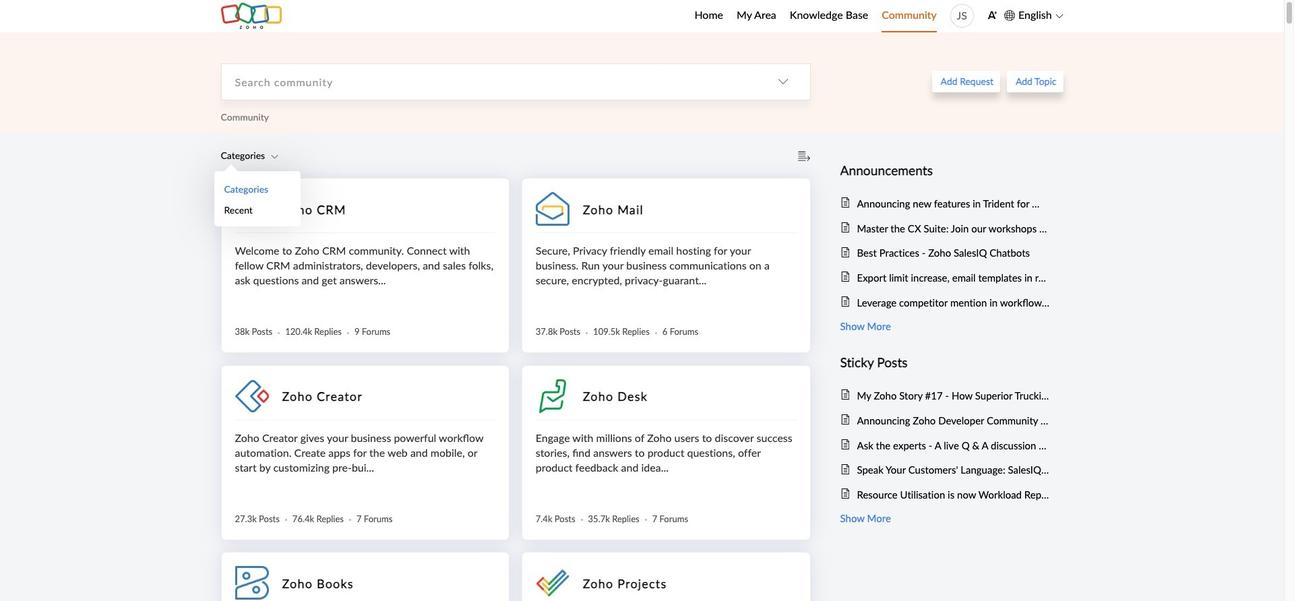 Task type: vqa. For each thing, say whether or not it's contained in the screenshot.
Heading
yes



Task type: locate. For each thing, give the bounding box(es) containing it.
0 horizontal spatial choose category image
[[271, 153, 278, 161]]

2 heading from the top
[[840, 353, 1050, 373]]

1 horizontal spatial choose category image
[[778, 76, 788, 87]]

1 vertical spatial heading
[[840, 353, 1050, 373]]

heading
[[840, 160, 1050, 181], [840, 353, 1050, 373]]

1 vertical spatial choose category image
[[271, 153, 278, 161]]

0 horizontal spatial choose category element
[[221, 149, 278, 162]]

0 vertical spatial heading
[[840, 160, 1050, 181]]

1 vertical spatial choose category element
[[221, 149, 278, 162]]

1 heading from the top
[[840, 160, 1050, 181]]

1 horizontal spatial choose category element
[[756, 64, 810, 100]]

0 vertical spatial choose category image
[[778, 76, 788, 87]]

reader view image
[[797, 150, 811, 163]]

choose category image
[[778, 76, 788, 87], [271, 153, 278, 161]]

choose category element
[[756, 64, 810, 100], [221, 149, 278, 162]]



Task type: describe. For each thing, give the bounding box(es) containing it.
user preference element
[[987, 6, 998, 26]]

user preference image
[[987, 10, 998, 20]]

0 vertical spatial choose category element
[[756, 64, 810, 100]]

Search community  field
[[221, 64, 756, 100]]

choose languages element
[[1004, 7, 1063, 24]]



